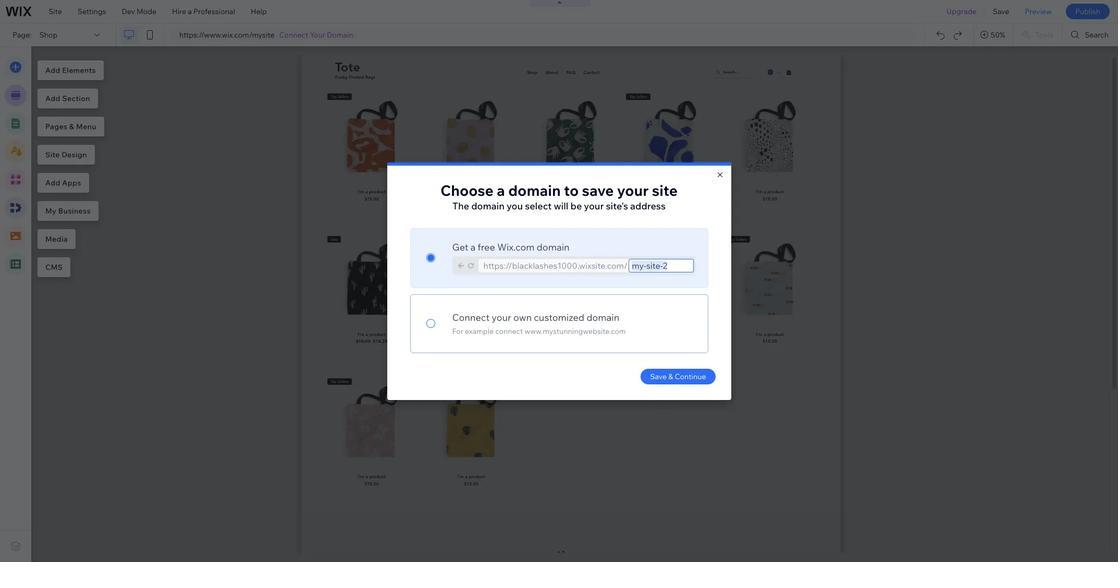 Task type: describe. For each thing, give the bounding box(es) containing it.
mode
[[137, 7, 156, 16]]

tools button
[[1013, 23, 1063, 46]]

a for domain
[[497, 181, 505, 199]]

domain
[[327, 30, 353, 40]]

dev mode
[[122, 7, 156, 16]]

tools
[[1035, 30, 1053, 40]]

save button
[[985, 0, 1017, 23]]

50%
[[991, 30, 1006, 40]]

search
[[1085, 30, 1109, 40]]

upgrade
[[947, 7, 977, 16]]

free
[[478, 241, 495, 253]]

will
[[554, 200, 568, 212]]

&
[[668, 372, 673, 381]]

a for free
[[470, 241, 476, 253]]

help
[[251, 7, 267, 16]]

be
[[571, 200, 582, 212]]

2 horizontal spatial your
[[617, 181, 649, 199]]

search button
[[1063, 23, 1118, 46]]

preview button
[[1017, 0, 1060, 23]]

domain up https://blacklashes1000.wixsite.com/ at the top of the page
[[537, 241, 570, 253]]

https://www.wix.com/mysite
[[179, 30, 275, 40]]

save
[[582, 181, 614, 199]]

for
[[452, 327, 463, 336]]

example
[[465, 327, 494, 336]]

get
[[452, 241, 468, 253]]

50% button
[[974, 23, 1013, 46]]

to
[[564, 181, 579, 199]]

choose
[[441, 181, 494, 199]]

save & continue button
[[641, 369, 716, 384]]

www.mystunningwebsite.com
[[525, 327, 626, 336]]

hire
[[172, 7, 186, 16]]



Task type: vqa. For each thing, say whether or not it's contained in the screenshot.
Forms inside the Wix Forms & Payments Get Info, Subscribers And Payments With Forms.
no



Task type: locate. For each thing, give the bounding box(es) containing it.
domain down choose
[[471, 200, 505, 212]]

https://blacklashes1000.wixsite.com/
[[484, 260, 628, 271]]

1 vertical spatial your
[[584, 200, 604, 212]]

0 vertical spatial your
[[617, 181, 649, 199]]

a inside 'choose a domain to save your site the domain you select will be your site's address'
[[497, 181, 505, 199]]

dev
[[122, 7, 135, 16]]

a right choose
[[497, 181, 505, 199]]

settings
[[78, 7, 106, 16]]

1 horizontal spatial a
[[470, 241, 476, 253]]

site's
[[606, 200, 628, 212]]

connect your own customized domain for example connect www.mystunningwebsite.com
[[452, 311, 626, 336]]

customized
[[534, 311, 584, 323]]

address
[[630, 200, 666, 212]]

connect up "example"
[[452, 311, 490, 323]]

wix.com
[[497, 241, 535, 253]]

2 vertical spatial your
[[492, 311, 511, 323]]

1 vertical spatial save
[[650, 372, 667, 381]]

2 horizontal spatial a
[[497, 181, 505, 199]]

save up 50%
[[993, 7, 1009, 16]]

1 horizontal spatial save
[[993, 7, 1009, 16]]

save & continue
[[650, 372, 706, 381]]

1 horizontal spatial your
[[584, 200, 604, 212]]

your
[[310, 30, 325, 40]]

your up address
[[617, 181, 649, 199]]

select
[[525, 200, 552, 212]]

publish
[[1075, 7, 1101, 16]]

shop
[[39, 30, 58, 40]]

1 vertical spatial connect
[[452, 311, 490, 323]]

a for professional
[[188, 7, 192, 16]]

0 horizontal spatial connect
[[279, 30, 308, 40]]

a
[[188, 7, 192, 16], [497, 181, 505, 199], [470, 241, 476, 253]]

you
[[507, 200, 523, 212]]

save for save
[[993, 7, 1009, 16]]

your up the connect
[[492, 311, 511, 323]]

save inside save & continue button
[[650, 372, 667, 381]]

your down save
[[584, 200, 604, 212]]

continue
[[675, 372, 706, 381]]

preview
[[1025, 7, 1052, 16]]

save left & at the right
[[650, 372, 667, 381]]

0 vertical spatial a
[[188, 7, 192, 16]]

get a free wix.com domain
[[452, 241, 570, 253]]

1 horizontal spatial connect
[[452, 311, 490, 323]]

0 horizontal spatial a
[[188, 7, 192, 16]]

your inside connect your own customized domain for example connect www.mystunningwebsite.com
[[492, 311, 511, 323]]

0 horizontal spatial save
[[650, 372, 667, 381]]

professional
[[193, 7, 235, 16]]

1 vertical spatial a
[[497, 181, 505, 199]]

0 horizontal spatial your
[[492, 311, 511, 323]]

connect
[[279, 30, 308, 40], [452, 311, 490, 323]]

a right get
[[470, 241, 476, 253]]

https://www.wix.com/mysite connect your domain
[[179, 30, 353, 40]]

domain up the www.mystunningwebsite.com
[[587, 311, 620, 323]]

site
[[652, 181, 678, 199]]

connect
[[495, 327, 523, 336]]

hire a professional
[[172, 7, 235, 16]]

0 vertical spatial save
[[993, 7, 1009, 16]]

choose a domain to save your site the domain you select will be your site's address
[[441, 181, 678, 212]]

domain
[[508, 181, 561, 199], [471, 200, 505, 212], [537, 241, 570, 253], [587, 311, 620, 323]]

None text field
[[629, 259, 694, 272]]

own
[[513, 311, 532, 323]]

publish button
[[1066, 4, 1110, 19]]

site
[[48, 7, 62, 16]]

save for save & continue
[[650, 372, 667, 381]]

connect inside connect your own customized domain for example connect www.mystunningwebsite.com
[[452, 311, 490, 323]]

save inside the save button
[[993, 7, 1009, 16]]

save
[[993, 7, 1009, 16], [650, 372, 667, 381]]

0 vertical spatial connect
[[279, 30, 308, 40]]

the
[[453, 200, 469, 212]]

domain up select
[[508, 181, 561, 199]]

connect left your at the left top of page
[[279, 30, 308, 40]]

a right hire
[[188, 7, 192, 16]]

2 vertical spatial a
[[470, 241, 476, 253]]

domain inside connect your own customized domain for example connect www.mystunningwebsite.com
[[587, 311, 620, 323]]

your
[[617, 181, 649, 199], [584, 200, 604, 212], [492, 311, 511, 323]]



